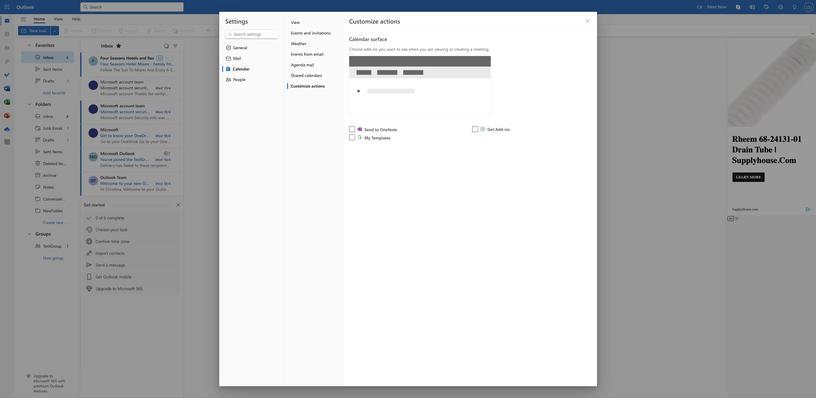 Task type: vqa. For each thing, say whether or not it's contained in the screenshot.
rightmost "to"
no



Task type: describe. For each thing, give the bounding box(es) containing it.
0 horizontal spatial and
[[139, 55, 147, 61]]

wed for was
[[156, 110, 163, 114]]


[[225, 66, 231, 72]]

6
[[104, 215, 106, 221]]

 notes
[[35, 184, 54, 190]]

added
[[168, 109, 180, 115]]

1 inside favorites tree
[[67, 78, 69, 84]]

 inbox for 1st  tree item from the top
[[35, 54, 54, 60]]

word image
[[4, 86, 10, 92]]

Select a conversation checkbox
[[89, 81, 100, 90]]


[[86, 286, 92, 292]]

mail
[[233, 56, 241, 61]]

as
[[263, 28, 267, 33]]


[[481, 127, 485, 131]]

now
[[719, 4, 727, 9]]

from
[[304, 51, 313, 57]]

folders
[[35, 101, 51, 107]]

actions inside tab panel
[[380, 17, 400, 25]]

conversation
[[43, 196, 67, 202]]

mt for microsoft account security info verification
[[90, 82, 96, 88]]

1 inside  tree item
[[67, 244, 69, 249]]

add
[[43, 90, 51, 96]]


[[35, 125, 41, 131]]

events for events from email
[[291, 51, 303, 57]]

set your advertising preferences image
[[736, 217, 741, 221]]

get outlook mobile
[[96, 274, 132, 280]]

 for folders
[[27, 102, 32, 107]]

four seasons hotels and resorts image
[[88, 56, 98, 66]]

 button
[[174, 201, 183, 210]]

a inside list box
[[106, 263, 108, 268]]

actions inside button
[[312, 83, 325, 89]]

 button
[[17, 14, 29, 25]]

2 you from the left
[[420, 46, 427, 52]]

new
[[43, 255, 51, 261]]

customize inside "customize actions" tab panel
[[349, 17, 379, 25]]

features
[[34, 389, 47, 394]]

agenda mail
[[291, 62, 314, 68]]

new group tree item
[[21, 252, 74, 264]]

drafts for 
[[43, 137, 54, 143]]

outlook inside outlook banner
[[17, 4, 34, 10]]

welcome to your new outlook.com account
[[100, 181, 183, 186]]

read
[[268, 28, 276, 33]]

family
[[153, 61, 165, 67]]

people image
[[4, 45, 10, 51]]

notes
[[43, 185, 54, 190]]


[[164, 43, 169, 49]]

testgroup inside the  testgroup
[[43, 244, 62, 249]]

pc
[[196, 133, 201, 139]]

up
[[181, 133, 186, 139]]

move & delete group
[[18, 25, 201, 37]]

are
[[428, 46, 434, 52]]

microsoft account security info was added
[[100, 109, 180, 115]]

meet now
[[708, 4, 727, 9]]

 drafts for 
[[35, 78, 54, 84]]

powerpoint image
[[4, 113, 10, 119]]

files image
[[4, 59, 10, 65]]

microsoft account team for microsoft account security info verification
[[100, 79, 144, 85]]

your right up
[[187, 133, 195, 139]]

items inside favorites tree
[[52, 66, 62, 72]]

you've joined the testgroup group
[[100, 157, 165, 163]]


[[226, 45, 231, 51]]

or
[[450, 46, 454, 52]]

contacts
[[109, 251, 125, 256]]

microsoft account security info verification
[[100, 85, 178, 91]]

shared calendars button
[[287, 70, 343, 81]]

m
[[91, 130, 95, 136]]

f
[[92, 58, 94, 64]]

events and invitations button
[[287, 28, 343, 38]]

four seasons hotels and resorts
[[100, 55, 162, 61]]

events and invitations
[[291, 30, 331, 36]]

 conversation history
[[35, 196, 81, 202]]

mo
[[90, 154, 97, 160]]

3 1 from the top
[[67, 137, 69, 143]]

help button
[[68, 14, 85, 23]]

1 horizontal spatial view
[[291, 20, 300, 25]]

calendars
[[305, 73, 322, 78]]

seasons for hotels
[[110, 55, 125, 61]]

 for 
[[35, 137, 41, 143]]

folder
[[65, 220, 75, 226]]


[[164, 151, 170, 157]]

outlook team image
[[89, 176, 98, 186]]

 button
[[171, 42, 180, 50]]

1 horizontal spatial mobile
[[211, 133, 224, 139]]

10/4 for onedrive
[[164, 134, 171, 138]]

 inbox for 2nd  tree item from the top
[[35, 113, 53, 119]]

1  tree item from the top
[[21, 51, 74, 63]]

get to know your onedrive – how to back up your pc and mobile
[[100, 133, 224, 139]]

send for send a message
[[96, 263, 105, 268]]

1 hotel from the left
[[126, 61, 137, 67]]

customize actions tab panel
[[343, 12, 598, 387]]

 drafts for 
[[35, 137, 54, 143]]

calendar image
[[4, 32, 10, 38]]

want
[[387, 46, 396, 52]]

templates
[[372, 135, 391, 141]]

2 hotel from the left
[[183, 61, 193, 67]]

upgrade for upgrade to microsoft 365
[[96, 286, 112, 292]]

to for welcome to your new outlook.com account
[[119, 181, 123, 186]]

surface
[[371, 36, 387, 42]]

you've
[[100, 157, 113, 163]]

wed 10/4 for was
[[156, 110, 171, 114]]

outlook inside upgrade to microsoft 365 with premium outlook features
[[50, 384, 64, 389]]

know
[[113, 133, 123, 139]]

of
[[99, 215, 103, 221]]

 sent items inside favorites tree
[[35, 66, 62, 72]]

friendly
[[167, 61, 182, 67]]

Select a conversation checkbox
[[89, 152, 100, 162]]

to left see
[[397, 46, 401, 52]]

group inside message list no conversations selected list box
[[154, 157, 165, 163]]

wed for verification
[[156, 86, 163, 90]]

microsoft account team for microsoft account security info was added
[[100, 103, 145, 109]]

settings heading
[[225, 17, 248, 25]]

events for events and invitations
[[291, 30, 303, 36]]

add favorite
[[43, 90, 66, 96]]

create new folder
[[43, 220, 75, 226]]

zone
[[121, 239, 130, 245]]

1 vertical spatial mobile
[[119, 274, 132, 280]]

0 horizontal spatial ins
[[373, 46, 378, 52]]

1 horizontal spatial ins
[[505, 127, 510, 132]]

microsoft account team image for microsoft account security info was added
[[89, 105, 98, 114]]

outlook banner
[[0, 0, 817, 14]]

premium features image
[[26, 375, 30, 379]]

ot
[[91, 178, 96, 184]]

settings tab list
[[219, 12, 284, 387]]

0 horizontal spatial view button
[[50, 14, 67, 23]]

choose your look
[[96, 227, 128, 233]]

inbox inside the inbox 
[[101, 42, 113, 49]]

 junk email
[[35, 125, 62, 131]]

new inside message list no conversations selected list box
[[134, 181, 141, 186]]

add favorite tree item
[[21, 87, 74, 99]]

 for 2nd  tree item from the top
[[35, 113, 41, 119]]


[[86, 263, 92, 269]]


[[86, 239, 92, 245]]

get for get started
[[84, 202, 90, 208]]

import contacts
[[96, 251, 125, 256]]

newfolder
[[43, 208, 63, 214]]

my templates
[[365, 135, 391, 141]]

started
[[92, 202, 105, 208]]

favorites
[[35, 42, 55, 48]]

 for  conversation history
[[35, 196, 41, 202]]

365 for upgrade to microsoft 365 with premium outlook features
[[51, 379, 57, 384]]


[[86, 215, 92, 221]]

0 horizontal spatial view
[[54, 16, 63, 21]]

my
[[365, 135, 371, 141]]

application containing settings
[[0, 0, 817, 399]]

items inside  deleted items
[[58, 161, 68, 166]]

when
[[409, 46, 419, 52]]

send to onenote
[[365, 127, 397, 133]]

to for upgrade to microsoft 365
[[113, 286, 117, 292]]

4 for 1st  tree item from the top
[[66, 55, 69, 60]]

 mark all as read
[[240, 28, 276, 34]]

wed 10/4 for group
[[156, 157, 171, 162]]

your down the team
[[124, 181, 133, 186]]

to right the how
[[166, 133, 170, 139]]

tab list containing home
[[29, 14, 85, 23]]

document containing settings
[[0, 0, 817, 399]]

upgrade to microsoft 365 with premium outlook features
[[34, 374, 65, 394]]

team for was
[[136, 103, 145, 109]]

 tree item
[[21, 181, 74, 193]]

customize actions inside tab panel
[[349, 17, 400, 25]]

 tree item
[[21, 241, 74, 252]]

 for  newfolder
[[35, 208, 41, 214]]

Search settings search field
[[232, 31, 272, 37]]

 button for favorites
[[24, 40, 34, 51]]

 tree item for 
[[21, 75, 74, 87]]

wed for outlook.com
[[156, 181, 163, 186]]

 archive
[[35, 173, 57, 178]]

2 vertical spatial and
[[203, 133, 210, 139]]

-
[[151, 61, 152, 67]]

 tree item for 
[[21, 134, 74, 146]]

ad inside message list no conversations selected list box
[[158, 56, 162, 60]]

people
[[233, 77, 246, 82]]

mark
[[248, 28, 257, 33]]

4 for 2nd  tree item from the top
[[66, 114, 69, 119]]

 for favorites
[[27, 43, 32, 47]]

weather
[[291, 41, 307, 46]]

mt for microsoft account security info was added
[[90, 106, 96, 112]]

tags group
[[237, 25, 419, 37]]


[[86, 227, 92, 233]]

1 horizontal spatial view button
[[287, 17, 343, 28]]

the
[[127, 157, 133, 163]]

 for 1st  tree item from the top
[[35, 54, 41, 60]]

10/4 for verification
[[164, 86, 171, 90]]

10/4 for was
[[164, 110, 171, 114]]

mail image
[[4, 18, 10, 24]]



Task type: locate. For each thing, give the bounding box(es) containing it.
new left outlook.com
[[134, 181, 141, 186]]

0 vertical spatial 
[[35, 66, 41, 72]]

1 vertical spatial new
[[56, 220, 64, 226]]

 tree item up junk
[[21, 111, 74, 122]]

view
[[54, 16, 63, 21], [291, 20, 300, 25]]

calendar up add-
[[349, 36, 370, 42]]

0 horizontal spatial choose
[[96, 227, 109, 233]]

2 microsoft account team from the top
[[100, 103, 145, 109]]

0 horizontal spatial a
[[106, 263, 108, 268]]

security for verification
[[134, 85, 148, 91]]

favorites tree
[[21, 37, 74, 99]]

drafts for 
[[43, 78, 54, 84]]

1  tree item from the top
[[21, 75, 74, 87]]

0 horizontal spatial hotel
[[126, 61, 137, 67]]

1 up add favorite "tree item"
[[67, 78, 69, 84]]

calendar up people
[[233, 66, 250, 72]]

2  from the top
[[27, 102, 32, 107]]

1 vertical spatial 4
[[66, 114, 69, 119]]

 left favorites
[[27, 43, 32, 47]]

microsoft image
[[89, 129, 98, 138]]

 tree item up create
[[21, 205, 74, 217]]

sent inside favorites tree
[[43, 66, 51, 72]]

 up 
[[35, 113, 41, 119]]

10/4 for outlook.com
[[164, 181, 171, 186]]

customize up calendar surface
[[349, 17, 379, 25]]

and right pc on the left top
[[203, 133, 210, 139]]

0 horizontal spatial group
[[53, 255, 64, 261]]


[[173, 43, 178, 49]]

 for 
[[35, 78, 41, 84]]

settings
[[225, 17, 248, 25]]

outlook link
[[17, 0, 34, 14]]

a inside tab panel
[[471, 46, 473, 52]]

2 four from the top
[[100, 61, 109, 67]]

four for four seasons hotels and resorts
[[100, 55, 109, 61]]

wed 10/4
[[156, 86, 171, 90], [156, 110, 171, 114], [156, 134, 171, 138], [156, 157, 171, 162], [156, 181, 171, 186]]

create
[[43, 220, 55, 226]]

0 vertical spatial 365
[[136, 286, 143, 292]]

1 vertical spatial items
[[52, 149, 62, 155]]

2  sent items from the top
[[35, 149, 62, 155]]

message list section
[[80, 38, 224, 399]]

2 sent from the top
[[43, 149, 51, 155]]

send right 
[[96, 263, 105, 268]]

0 vertical spatial drafts
[[43, 78, 54, 84]]

items right deleted
[[58, 161, 68, 166]]

Select a conversation checkbox
[[89, 129, 100, 138]]

drafts down ' junk email'
[[43, 137, 54, 143]]

onedrive
[[134, 133, 152, 139]]

1 horizontal spatial choose
[[349, 46, 363, 52]]

 sent items inside tree
[[35, 149, 62, 155]]

info for was
[[151, 109, 159, 115]]

1 vertical spatial 
[[27, 102, 32, 107]]

inbox heading
[[93, 39, 123, 52]]

to inside upgrade to microsoft 365 with premium outlook features
[[49, 374, 53, 379]]

home
[[34, 16, 45, 21]]

customize actions up surface
[[349, 17, 400, 25]]

choose for choose your look
[[96, 227, 109, 233]]

1 microsoft account team image from the top
[[89, 81, 98, 90]]

1 vertical spatial customize actions
[[291, 83, 325, 89]]

 drafts inside favorites tree
[[35, 78, 54, 84]]

365 for upgrade to microsoft 365
[[136, 286, 143, 292]]

hotels
[[126, 55, 138, 61]]

 tree item
[[21, 158, 74, 170]]

 button for groups
[[24, 229, 34, 240]]

0 vertical spatial inbox
[[101, 42, 113, 49]]

2  tree item from the top
[[21, 146, 74, 158]]

 inside tree item
[[35, 243, 41, 249]]

4
[[66, 55, 69, 60], [66, 114, 69, 119]]

upgrade up premium
[[34, 374, 48, 379]]

 drafts down junk
[[35, 137, 54, 143]]

mobile right pc on the left top
[[211, 133, 224, 139]]

2 vertical spatial  button
[[24, 229, 34, 240]]

 tree item
[[21, 51, 74, 63], [21, 111, 74, 122]]

2 wed 10/4 from the top
[[156, 110, 171, 114]]

choose
[[349, 46, 363, 52], [96, 227, 109, 233]]

2 events from the top
[[291, 51, 303, 57]]

1 horizontal spatial testgroup
[[134, 157, 153, 163]]

1 microsoft account team from the top
[[100, 79, 144, 85]]

2 horizontal spatial and
[[304, 30, 311, 36]]

0 vertical spatial  tree item
[[21, 51, 74, 63]]

seasons for hotel
[[110, 61, 125, 67]]


[[27, 43, 32, 47], [27, 102, 32, 107], [27, 232, 32, 237]]

 up 
[[35, 149, 41, 155]]

team
[[117, 175, 127, 181]]

1 horizontal spatial actions
[[380, 17, 400, 25]]

0 vertical spatial 
[[35, 54, 41, 60]]

 tree item up deleted
[[21, 146, 74, 158]]

dialog
[[0, 0, 817, 399]]

2 wed from the top
[[156, 110, 163, 114]]

events from email button
[[287, 49, 343, 60]]

0 vertical spatial ins
[[373, 46, 378, 52]]

1  from the top
[[35, 66, 41, 72]]

 button left the "groups"
[[24, 229, 34, 240]]

tree containing 
[[21, 111, 81, 229]]

0 vertical spatial  button
[[24, 40, 34, 51]]

get for get outlook mobile
[[96, 274, 102, 280]]

 inbox inside favorites tree
[[35, 54, 54, 60]]

four right f
[[100, 55, 109, 61]]

calendar surface
[[349, 36, 387, 42]]

get right 
[[488, 127, 495, 132]]

view button up events and invitations
[[287, 17, 343, 28]]

0 vertical spatial mobile
[[211, 133, 224, 139]]

to left know
[[108, 133, 112, 139]]

 down the "groups"
[[35, 243, 41, 249]]

1 horizontal spatial 365
[[136, 286, 143, 292]]

1 4 from the top
[[66, 55, 69, 60]]

1 down  'tree item'
[[67, 137, 69, 143]]

upgrade right 
[[96, 286, 112, 292]]

0 horizontal spatial actions
[[312, 83, 325, 89]]


[[586, 19, 590, 23]]


[[35, 196, 41, 202], [35, 208, 41, 214]]

0 vertical spatial team
[[134, 79, 144, 85]]

message list no conversations selected list box
[[80, 53, 224, 399]]

0 horizontal spatial customize
[[291, 83, 310, 89]]

0 horizontal spatial ad
[[158, 56, 162, 60]]

2 seasons from the top
[[110, 61, 125, 67]]

customize actions inside customize actions button
[[291, 83, 325, 89]]

1  tree item from the top
[[21, 63, 74, 75]]

0 horizontal spatial new
[[56, 220, 64, 226]]

0 vertical spatial sent
[[43, 66, 51, 72]]

1 vertical spatial microsoft account team image
[[89, 105, 98, 114]]

1 horizontal spatial you
[[420, 46, 427, 52]]

 tree item up newfolder
[[21, 193, 81, 205]]

1 horizontal spatial customize
[[349, 17, 379, 25]]

 tree item
[[21, 193, 81, 205], [21, 205, 74, 217]]

outlook right premium
[[50, 384, 64, 389]]

outlook up the the
[[120, 151, 135, 157]]

 up add favorite "tree item"
[[35, 78, 41, 84]]

team up microsoft account security info verification
[[134, 79, 144, 85]]

view button
[[50, 14, 67, 23], [287, 17, 343, 28]]

1 vertical spatial 
[[35, 113, 41, 119]]

outlook.com
[[143, 181, 167, 186]]

inbox for 2nd  tree item from the top
[[43, 114, 53, 119]]

 for groups
[[27, 232, 32, 237]]

4 1 from the top
[[67, 244, 69, 249]]

1 horizontal spatial 
[[226, 77, 231, 83]]

 deleted items
[[35, 161, 68, 167]]

1 vertical spatial group
[[53, 255, 64, 261]]

ins
[[373, 46, 378, 52], [505, 127, 510, 132]]

inbox for 1st  tree item from the top
[[43, 55, 54, 60]]

1  from the top
[[35, 78, 41, 84]]

1 vertical spatial  inbox
[[35, 113, 53, 119]]

get
[[488, 127, 495, 132], [100, 133, 107, 139], [84, 202, 90, 208], [96, 274, 102, 280]]

1 wed 10/4 from the top
[[156, 86, 171, 90]]

email
[[314, 51, 324, 57]]

 left the "groups"
[[27, 232, 32, 237]]

create new folder tree item
[[21, 217, 75, 229]]

calendar inside settings tab list
[[233, 66, 250, 72]]

 tree item inside tree
[[21, 146, 74, 158]]

your right know
[[125, 133, 133, 139]]

premium
[[34, 384, 49, 389]]

1 vertical spatial 365
[[51, 379, 57, 384]]

365 inside message list no conversations selected list box
[[136, 286, 143, 292]]

0 of 6 complete
[[96, 215, 124, 221]]

message
[[109, 263, 125, 268]]

customize actions button
[[287, 81, 343, 92]]

application
[[0, 0, 817, 399]]

1 vertical spatial four
[[100, 61, 109, 67]]

testgroup inside message list no conversations selected list box
[[134, 157, 153, 163]]

calendar for calendar
[[233, 66, 250, 72]]

 down the 
[[226, 77, 231, 83]]

miami
[[138, 61, 149, 67]]

10/4
[[164, 86, 171, 90], [164, 110, 171, 114], [164, 134, 171, 138], [164, 157, 171, 162], [164, 181, 171, 186]]

and inside button
[[304, 30, 311, 36]]

1 horizontal spatial a
[[471, 46, 473, 52]]

1 vertical spatial security
[[136, 109, 150, 115]]

1 vertical spatial 
[[35, 208, 41, 214]]

microsoft account team up microsoft account security info verification
[[100, 79, 144, 85]]

2  from the top
[[35, 137, 41, 143]]

 drafts inside tree
[[35, 137, 54, 143]]

0 vertical spatial mt
[[90, 82, 96, 88]]

your left 'look'
[[111, 227, 119, 233]]

0 vertical spatial customize
[[349, 17, 379, 25]]

to down the team
[[119, 181, 123, 186]]

to for get to know your onedrive – how to back up your pc and mobile
[[108, 133, 112, 139]]

2 1 from the top
[[67, 125, 69, 131]]

1 drafts from the top
[[43, 78, 54, 84]]

1 vertical spatial  sent items
[[35, 149, 62, 155]]

 tree item inside tree
[[21, 134, 74, 146]]

 inbox up junk
[[35, 113, 53, 119]]

2  from the top
[[35, 149, 41, 155]]

 left newfolder
[[35, 208, 41, 214]]

 sent items up add favorite "tree item"
[[35, 66, 62, 72]]

invitations
[[312, 30, 331, 36]]

joined
[[114, 157, 125, 163]]

ad up family
[[158, 56, 162, 60]]

ins right 
[[505, 127, 510, 132]]

wed for onedrive
[[156, 134, 163, 138]]

 down 
[[35, 196, 41, 202]]

1 vertical spatial  tree item
[[21, 134, 74, 146]]

1 sent from the top
[[43, 66, 51, 72]]

1  from the top
[[35, 196, 41, 202]]

2  inbox from the top
[[35, 113, 53, 119]]

1  sent items from the top
[[35, 66, 62, 72]]

0
[[96, 215, 98, 221]]

4 wed 10/4 from the top
[[156, 157, 171, 162]]

 inside tree
[[35, 149, 41, 155]]

choose inside message list no conversations selected list box
[[96, 227, 109, 233]]

 tree item
[[21, 63, 74, 75], [21, 146, 74, 158]]

2  tree item from the top
[[21, 111, 74, 122]]

get left 'started'
[[84, 202, 90, 208]]

security for was
[[136, 109, 150, 115]]

0 horizontal spatial send
[[96, 263, 105, 268]]

mt inside checkbox
[[90, 106, 96, 112]]

1 seasons from the top
[[110, 55, 125, 61]]

your
[[125, 133, 133, 139], [187, 133, 195, 139], [124, 181, 133, 186], [111, 227, 119, 233]]

2  from the top
[[35, 208, 41, 214]]

send up my
[[365, 127, 374, 133]]

365 inside upgrade to microsoft 365 with premium outlook features
[[51, 379, 57, 384]]

shared calendars
[[291, 73, 322, 78]]

 button for folders
[[24, 99, 34, 110]]

0 vertical spatial send
[[365, 127, 374, 133]]

1 vertical spatial customize
[[291, 83, 310, 89]]

new inside tree item
[[56, 220, 64, 226]]

0 vertical spatial ad
[[158, 56, 162, 60]]

tree
[[21, 111, 81, 229]]

creating
[[455, 46, 469, 52]]

0 vertical spatial  drafts
[[35, 78, 54, 84]]

choose up confirm in the left bottom of the page
[[96, 227, 109, 233]]

 general
[[226, 45, 247, 51]]

2 vertical spatial 
[[27, 232, 32, 237]]

sent up add
[[43, 66, 51, 72]]

microsoft account team image
[[89, 81, 98, 90], [89, 105, 98, 114]]

choose add-ins you want to see when you are viewing or creating a meeting.
[[349, 46, 490, 52]]

1 horizontal spatial and
[[203, 133, 210, 139]]

1  tree item from the top
[[21, 193, 81, 205]]

0 horizontal spatial upgrade
[[34, 374, 48, 379]]

info for verification
[[150, 85, 157, 91]]


[[228, 32, 232, 36]]

4 wed from the top
[[156, 157, 163, 162]]

1 horizontal spatial hotel
[[183, 61, 193, 67]]

0 vertical spatial items
[[52, 66, 62, 72]]

microsoft outlook
[[100, 151, 135, 157]]

10/4 for group
[[164, 157, 171, 162]]


[[35, 161, 41, 167]]

events inside button
[[291, 30, 303, 36]]

1 vertical spatial 
[[35, 243, 41, 249]]

and
[[304, 30, 311, 36], [139, 55, 147, 61], [203, 133, 210, 139]]

actions up surface
[[380, 17, 400, 25]]

mobile up upgrade to microsoft 365
[[119, 274, 132, 280]]

complete
[[107, 215, 124, 221]]

3 wed from the top
[[156, 134, 163, 138]]

 for 
[[226, 77, 231, 83]]

mt inside select a conversation option
[[90, 82, 96, 88]]

and up weather button
[[304, 30, 311, 36]]

2  tree item from the top
[[21, 205, 74, 217]]

1 horizontal spatial group
[[154, 157, 165, 163]]

wed 10/4 for outlook.com
[[156, 181, 171, 186]]

new left folder
[[56, 220, 64, 226]]

1  button from the top
[[24, 40, 34, 51]]

2 vertical spatial items
[[58, 161, 68, 166]]

dialog containing settings
[[0, 0, 817, 399]]

0 vertical spatial microsoft account team image
[[89, 81, 98, 90]]

0 vertical spatial 
[[27, 43, 32, 47]]

 button
[[583, 16, 593, 26]]

mt down four seasons hotels and resorts image
[[90, 82, 96, 88]]

seasons down four seasons hotels and resorts
[[110, 61, 125, 67]]

get right 
[[96, 274, 102, 280]]

to
[[397, 46, 401, 52], [375, 127, 379, 133], [108, 133, 112, 139], [166, 133, 170, 139], [119, 181, 123, 186], [113, 286, 117, 292], [49, 374, 53, 379]]

2 mt from the top
[[90, 106, 96, 112]]

outlook up ''
[[17, 4, 34, 10]]

home button
[[29, 14, 49, 23]]

 tree item up add favorite "tree item"
[[21, 63, 74, 75]]

1  inbox from the top
[[35, 54, 54, 60]]

microsoft inside upgrade to microsoft 365 with premium outlook features
[[34, 379, 50, 384]]

1 vertical spatial actions
[[312, 83, 325, 89]]

 down 
[[35, 137, 41, 143]]

1 four from the top
[[100, 55, 109, 61]]

group right new
[[53, 255, 64, 261]]

tab list
[[29, 14, 85, 23]]

2  drafts from the top
[[35, 137, 54, 143]]

1 vertical spatial sent
[[43, 149, 51, 155]]

customize actions down shared calendars
[[291, 83, 325, 89]]

1 inside  'tree item'
[[67, 125, 69, 131]]

 sent items
[[35, 66, 62, 72], [35, 149, 62, 155]]

1 horizontal spatial ad
[[730, 217, 733, 221]]

calendar inside "customize actions" tab panel
[[349, 36, 370, 42]]

send a message
[[96, 263, 125, 268]]

 drafts
[[35, 78, 54, 84], [35, 137, 54, 143]]

4 up  'tree item'
[[66, 114, 69, 119]]

inbox inside tree
[[43, 114, 53, 119]]


[[35, 173, 41, 178]]

0 horizontal spatial 
[[35, 243, 41, 249]]

0 vertical spatial  tree item
[[21, 63, 74, 75]]


[[86, 251, 92, 257]]

0 vertical spatial a
[[471, 46, 473, 52]]

outlook team
[[100, 175, 127, 181]]

four for four seasons hotel miami - family friendly hotel
[[100, 61, 109, 67]]

seasons down  button
[[110, 55, 125, 61]]

5 wed 10/4 from the top
[[156, 181, 171, 186]]

 sent items up  "tree item"
[[35, 149, 62, 155]]

 inside folders tree item
[[27, 102, 32, 107]]

0 horizontal spatial 365
[[51, 379, 57, 384]]

0 vertical spatial upgrade
[[96, 286, 112, 292]]

get inside "customize actions" tab panel
[[488, 127, 495, 132]]

drafts up add favorite "tree item"
[[43, 78, 54, 84]]

you
[[379, 46, 386, 52], [420, 46, 427, 52]]

upgrade inside message list no conversations selected list box
[[96, 286, 112, 292]]

calendar for calendar surface
[[349, 36, 370, 42]]

to for upgrade to microsoft 365 with premium outlook features
[[49, 374, 53, 379]]

0 horizontal spatial customize actions
[[291, 83, 325, 89]]

more apps image
[[4, 139, 10, 145]]


[[698, 5, 703, 9]]

1 vertical spatial inbox
[[43, 55, 54, 60]]

outlook down "send a message"
[[103, 274, 118, 280]]

excel image
[[4, 100, 10, 105]]

2  from the top
[[35, 113, 41, 119]]

1 vertical spatial 
[[35, 137, 41, 143]]

 down favorites
[[35, 54, 41, 60]]

actions down shared calendars button
[[312, 83, 325, 89]]

folders tree item
[[21, 99, 74, 111]]

 inside favorites tree item
[[27, 43, 32, 47]]

4 down favorites tree item
[[66, 55, 69, 60]]

1  drafts from the top
[[35, 78, 54, 84]]

send for send to onenote
[[365, 127, 374, 133]]

 inside settings tab list
[[226, 77, 231, 83]]

you left want
[[379, 46, 386, 52]]

 inside favorites tree
[[35, 66, 41, 72]]

team for verification
[[134, 79, 144, 85]]

left-rail-appbar navigation
[[1, 14, 13, 137]]

view left help
[[54, 16, 63, 21]]

1 vertical spatial team
[[136, 103, 145, 109]]

1 vertical spatial testgroup
[[43, 244, 62, 249]]

1 vertical spatial events
[[291, 51, 303, 57]]

general
[[233, 45, 247, 51]]

groups tree item
[[21, 229, 74, 241]]

1 vertical spatial a
[[106, 263, 108, 268]]

 button left favorites
[[24, 40, 34, 51]]

upgrade for upgrade to microsoft 365 with premium outlook features
[[34, 374, 48, 379]]

3  from the top
[[27, 232, 32, 237]]

5 wed from the top
[[156, 181, 163, 186]]

 button inside folders tree item
[[24, 99, 34, 110]]

 drafts up add
[[35, 78, 54, 84]]

0 vertical spatial customize actions
[[349, 17, 400, 25]]


[[116, 43, 122, 49]]

deleted
[[43, 161, 57, 166]]

events up weather
[[291, 30, 303, 36]]

 tree item
[[21, 75, 74, 87], [21, 134, 74, 146]]

2 4 from the top
[[66, 114, 69, 119]]

choose for choose add-ins you want to see when you are viewing or creating a meeting.
[[349, 46, 363, 52]]

meeting.
[[474, 46, 490, 52]]


[[86, 274, 92, 280]]

drafts
[[43, 78, 54, 84], [43, 137, 54, 143]]

1  from the top
[[27, 43, 32, 47]]

2 drafts from the top
[[43, 137, 54, 143]]

 tree item
[[21, 170, 74, 181]]

1 vertical spatial choose
[[96, 227, 109, 233]]

four right four seasons hotels and resorts image
[[100, 61, 109, 67]]

seasons
[[110, 55, 125, 61], [110, 61, 125, 67]]

drafts inside favorites tree
[[43, 78, 54, 84]]

1 horizontal spatial calendar
[[349, 36, 370, 42]]

microsoft account team image up mt checkbox
[[89, 81, 98, 90]]


[[20, 16, 26, 23]]

upgrade inside upgrade to microsoft 365 with premium outlook features
[[34, 374, 48, 379]]

 inside tree
[[35, 137, 41, 143]]

to left with
[[49, 374, 53, 379]]

1 horizontal spatial upgrade
[[96, 286, 112, 292]]

 button inside favorites tree item
[[24, 40, 34, 51]]

testgroup
[[134, 157, 153, 163], [43, 244, 62, 249]]

inbox left  button
[[101, 42, 113, 49]]

 tree item up add
[[21, 75, 74, 87]]

items up  deleted items at left
[[52, 149, 62, 155]]

outlook up welcome
[[100, 175, 116, 181]]

1 vertical spatial ins
[[505, 127, 510, 132]]

inbox inside favorites tree
[[43, 55, 54, 60]]

 down favorites
[[35, 66, 41, 72]]

to for send to onenote
[[375, 127, 379, 133]]

0 vertical spatial choose
[[349, 46, 363, 52]]

weather button
[[287, 38, 343, 49]]

Select a conversation checkbox
[[89, 176, 100, 186]]

mt down select a conversation option
[[90, 106, 96, 112]]

ins down surface
[[373, 46, 378, 52]]

microsoft account team
[[100, 79, 144, 85], [100, 103, 145, 109]]

group inside "tree item"
[[53, 255, 64, 261]]

 inside tree
[[35, 113, 41, 119]]

1 vertical spatial send
[[96, 263, 105, 268]]

1 vertical spatial upgrade
[[34, 374, 48, 379]]

2 microsoft account team image from the top
[[89, 105, 98, 114]]

0 vertical spatial info
[[150, 85, 157, 91]]

account
[[119, 79, 133, 85], [119, 85, 133, 91], [120, 103, 134, 109], [120, 109, 134, 115], [168, 181, 183, 186]]

 inside groups tree item
[[27, 232, 32, 237]]

customize actions heading
[[349, 17, 400, 25]]

1 horizontal spatial send
[[365, 127, 374, 133]]

document
[[0, 0, 817, 399]]

1 you from the left
[[379, 46, 386, 52]]

1 right email
[[67, 125, 69, 131]]

viewing
[[435, 46, 449, 52]]

Select a conversation checkbox
[[89, 105, 100, 114]]

 tree item down favorites
[[21, 51, 74, 63]]

0 vertical spatial group
[[154, 157, 165, 163]]

1 horizontal spatial new
[[134, 181, 141, 186]]

1 mt from the top
[[90, 82, 96, 88]]

inbox 
[[101, 42, 122, 49]]

wed 10/4 for verification
[[156, 86, 171, 90]]

to do image
[[4, 72, 10, 78]]

customize inside customize actions button
[[291, 83, 310, 89]]

new group
[[43, 255, 64, 261]]

microsoft account team up the microsoft account security info was added
[[100, 103, 145, 109]]

onenote
[[380, 127, 397, 133]]

2 vertical spatial inbox
[[43, 114, 53, 119]]

1 vertical spatial ad
[[730, 217, 733, 221]]

0 vertical spatial actions
[[380, 17, 400, 25]]

 tree item
[[21, 122, 74, 134]]

3 wed 10/4 from the top
[[156, 134, 171, 138]]

items up favorite
[[52, 66, 62, 72]]

1 vertical spatial  tree item
[[21, 111, 74, 122]]

microsoft account team image up m
[[89, 105, 98, 114]]

microsoft outlook image
[[89, 152, 98, 162]]

choose inside "customize actions" tab panel
[[349, 46, 363, 52]]

1 events from the top
[[291, 30, 303, 36]]

inbox down favorites tree item
[[43, 55, 54, 60]]

view button left help button
[[50, 14, 67, 23]]

you left are
[[420, 46, 427, 52]]

send inside message list no conversations selected list box
[[96, 263, 105, 268]]

 newfolder
[[35, 208, 63, 214]]

events inside button
[[291, 51, 303, 57]]

microsoft account team image for microsoft account security info verification
[[89, 81, 98, 90]]

send inside "customize actions" tab panel
[[365, 127, 374, 133]]

4 inside tree
[[66, 114, 69, 119]]

get right microsoft 'image'
[[100, 133, 107, 139]]

 inside favorites tree
[[35, 54, 41, 60]]

wed 10/4 for onedrive
[[156, 134, 171, 138]]

view up events and invitations
[[291, 20, 300, 25]]

favorites tree item
[[21, 40, 74, 51]]

customize
[[349, 17, 379, 25], [291, 83, 310, 89]]

 inbox down favorites
[[35, 54, 54, 60]]

 button inside groups tree item
[[24, 229, 34, 240]]

1  from the top
[[35, 54, 41, 60]]

1 vertical spatial  button
[[24, 99, 34, 110]]

 for  testgroup
[[35, 243, 41, 249]]

0 vertical spatial  tree item
[[21, 75, 74, 87]]

 inside favorites tree
[[35, 78, 41, 84]]


[[177, 204, 180, 207]]

1 wed from the top
[[156, 86, 163, 90]]

onedrive image
[[4, 127, 10, 133]]

0 vertical spatial security
[[134, 85, 148, 91]]

info left "verification"
[[150, 85, 157, 91]]

events from email
[[291, 51, 324, 57]]

 inbox
[[35, 54, 54, 60], [35, 113, 53, 119]]

to down get outlook mobile
[[113, 286, 117, 292]]

help
[[72, 16, 81, 21]]

wed for group
[[156, 157, 163, 162]]

favorite
[[52, 90, 66, 96]]

1 vertical spatial  tree item
[[21, 146, 74, 158]]

2  tree item from the top
[[21, 134, 74, 146]]

get for get to know your onedrive – how to back up your pc and mobile
[[100, 133, 107, 139]]

2  button from the top
[[24, 99, 34, 110]]

4 inside favorites tree
[[66, 55, 69, 60]]

1 1 from the top
[[67, 78, 69, 84]]

3  button from the top
[[24, 229, 34, 240]]



